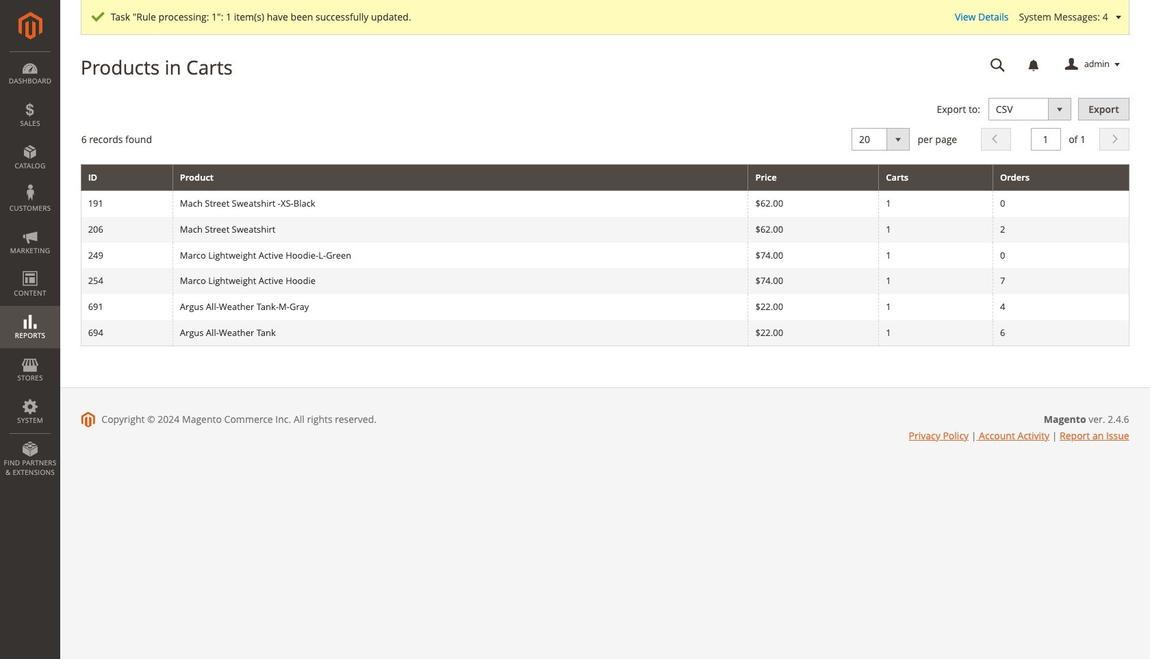 Task type: describe. For each thing, give the bounding box(es) containing it.
magento admin panel image
[[18, 12, 42, 40]]



Task type: locate. For each thing, give the bounding box(es) containing it.
menu bar
[[0, 51, 60, 484]]

None text field
[[981, 53, 1015, 77], [1031, 128, 1061, 150], [981, 53, 1015, 77], [1031, 128, 1061, 150]]



